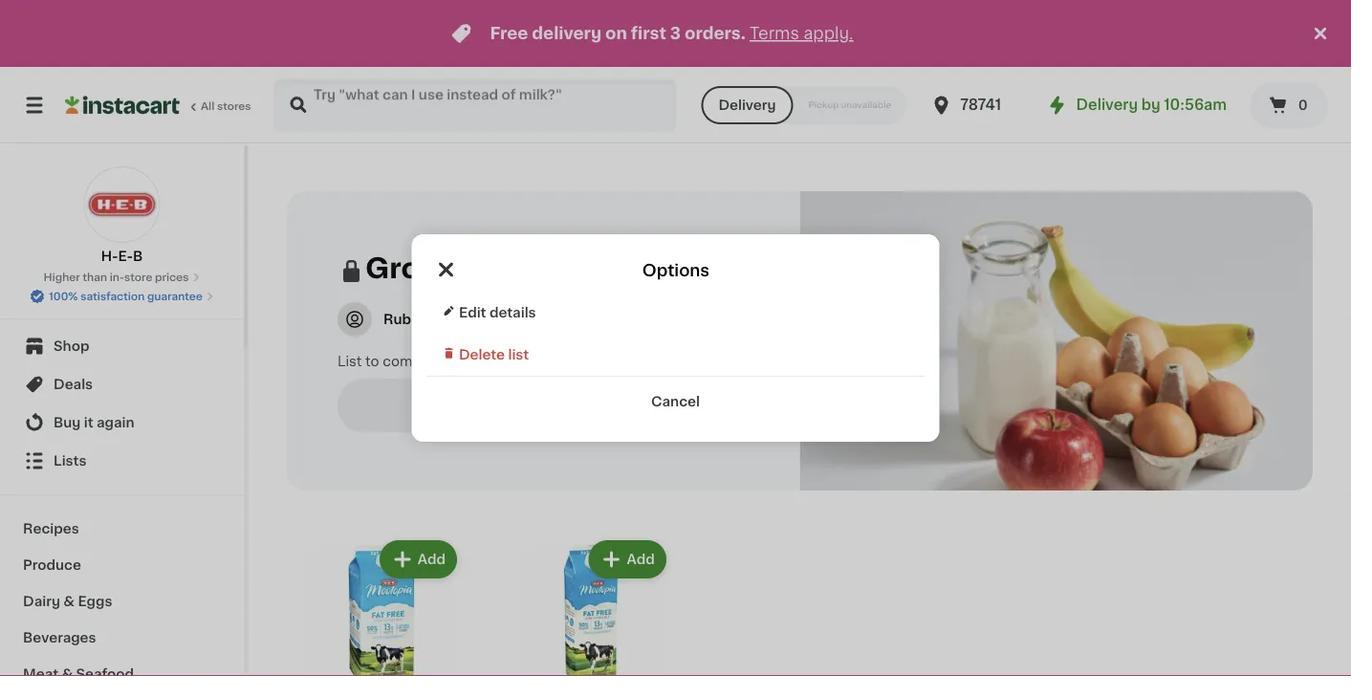 Task type: vqa. For each thing, say whether or not it's contained in the screenshot.
Learn more link
no



Task type: describe. For each thing, give the bounding box(es) containing it.
produce
[[23, 559, 81, 572]]

100% satisfaction guarantee button
[[30, 285, 214, 304]]

edit details
[[459, 306, 536, 320]]

lists link
[[11, 442, 232, 480]]

edit list dialog
[[412, 234, 940, 442]]

by
[[1142, 98, 1161, 112]]

again
[[97, 416, 135, 430]]

shop link
[[11, 327, 232, 365]]

free
[[490, 25, 528, 42]]

cancel button
[[427, 377, 925, 411]]

orders.
[[685, 25, 746, 42]]

h-e-b
[[101, 250, 143, 263]]

on
[[606, 25, 627, 42]]

100% satisfaction guarantee
[[49, 291, 203, 302]]

higher than in-store prices link
[[44, 270, 200, 285]]

b
[[133, 250, 143, 263]]

dairy & eggs
[[23, 595, 112, 608]]

all stores link
[[65, 78, 253, 132]]

things
[[484, 355, 526, 368]]

details
[[490, 306, 536, 320]]

dairy
[[23, 595, 60, 608]]

cancel
[[652, 395, 700, 408]]

apply.
[[804, 25, 854, 42]]

higher
[[44, 272, 80, 283]]

&
[[63, 595, 75, 608]]

h-e-b link
[[84, 166, 160, 266]]

i
[[530, 355, 534, 368]]

h-
[[101, 250, 118, 263]]

in-
[[110, 272, 124, 283]]

higher than in-store prices
[[44, 272, 189, 283]]

all
[[201, 101, 215, 111]]

2 product group from the left
[[512, 537, 670, 676]]

add button for first 'product' group from the left
[[381, 542, 455, 577]]

e-
[[118, 250, 133, 263]]

1 horizontal spatial list
[[493, 255, 547, 282]]

all
[[440, 355, 455, 368]]

list
[[508, 348, 529, 362]]

to
[[366, 355, 379, 368]]

than
[[83, 272, 107, 283]]

78741
[[961, 98, 1002, 112]]

all stores
[[201, 101, 251, 111]]

lists
[[54, 454, 87, 468]]

delivery for delivery
[[719, 99, 776, 112]]

dairy & eggs link
[[11, 584, 232, 620]]

3
[[670, 25, 681, 42]]

0 button
[[1250, 82, 1329, 128]]

1 vertical spatial list
[[338, 355, 362, 368]]

terms
[[750, 25, 800, 42]]

ruby
[[384, 313, 420, 326]]

edit details button
[[427, 292, 925, 334]]

compile
[[383, 355, 437, 368]]

guarantee
[[147, 291, 203, 302]]



Task type: locate. For each thing, give the bounding box(es) containing it.
shop
[[54, 340, 89, 353]]

buy it again
[[54, 416, 135, 430]]

add button
[[381, 542, 455, 577], [591, 542, 665, 577]]

1 horizontal spatial product group
[[512, 537, 670, 676]]

2 add from the left
[[627, 553, 655, 566]]

0 vertical spatial list
[[493, 255, 547, 282]]

satisfaction
[[81, 291, 145, 302]]

delete list button
[[427, 334, 925, 377]]

need
[[537, 355, 571, 368]]

delivery inside button
[[719, 99, 776, 112]]

list
[[493, 255, 547, 282], [338, 355, 362, 368]]

grocery list
[[365, 255, 547, 282]]

delivery by 10:56am
[[1077, 98, 1227, 112]]

1 product group from the left
[[302, 537, 461, 676]]

terms apply. link
[[750, 25, 854, 42]]

delete
[[459, 348, 505, 362]]

free delivery on first 3 orders. terms apply.
[[490, 25, 854, 42]]

10:56am
[[1164, 98, 1227, 112]]

produce link
[[11, 547, 232, 584]]

delivery for delivery by 10:56am
[[1077, 98, 1138, 112]]

1 horizontal spatial add button
[[591, 542, 665, 577]]

edit
[[459, 306, 486, 320]]

list to compile all the things i need
[[338, 355, 571, 368]]

instacart logo image
[[65, 94, 180, 117]]

0 horizontal spatial list
[[338, 355, 362, 368]]

0 horizontal spatial product group
[[302, 537, 461, 676]]

0 horizontal spatial delivery
[[719, 99, 776, 112]]

options
[[643, 263, 710, 279]]

add
[[418, 553, 446, 566], [627, 553, 655, 566]]

delivery
[[532, 25, 602, 42]]

product group
[[302, 537, 461, 676], [512, 537, 670, 676]]

buy
[[54, 416, 81, 430]]

service type group
[[702, 86, 907, 124]]

recipes link
[[11, 511, 232, 547]]

limited time offer region
[[0, 0, 1310, 67]]

1 horizontal spatial delivery
[[1077, 98, 1138, 112]]

delivery
[[1077, 98, 1138, 112], [719, 99, 776, 112]]

2 add button from the left
[[591, 542, 665, 577]]

delivery left by
[[1077, 98, 1138, 112]]

78741 button
[[930, 78, 1045, 132]]

1 add from the left
[[418, 553, 446, 566]]

delivery button
[[702, 86, 794, 124]]

None search field
[[274, 78, 677, 132]]

h-e-b logo image
[[84, 166, 160, 243]]

the
[[459, 355, 481, 368]]

eggs
[[78, 595, 112, 608]]

prices
[[155, 272, 189, 283]]

deals
[[54, 378, 93, 391]]

0
[[1299, 99, 1308, 112]]

store
[[124, 272, 152, 283]]

0 horizontal spatial add button
[[381, 542, 455, 577]]

ruby anderson
[[384, 313, 490, 326]]

recipes
[[23, 522, 79, 536]]

it
[[84, 416, 93, 430]]

list up details
[[493, 255, 547, 282]]

1 horizontal spatial add
[[627, 553, 655, 566]]

0 horizontal spatial add
[[418, 553, 446, 566]]

grocery
[[365, 255, 486, 282]]

delivery by 10:56am link
[[1046, 94, 1227, 117]]

100%
[[49, 291, 78, 302]]

deals link
[[11, 365, 232, 404]]

1 add button from the left
[[381, 542, 455, 577]]

beverages
[[23, 631, 96, 645]]

stores
[[217, 101, 251, 111]]

delivery down "terms"
[[719, 99, 776, 112]]

anderson
[[423, 313, 490, 326]]

first
[[631, 25, 667, 42]]

delete list
[[459, 348, 529, 362]]

buy it again link
[[11, 404, 232, 442]]

list left to
[[338, 355, 362, 368]]

add button for 1st 'product' group from the right
[[591, 542, 665, 577]]

beverages link
[[11, 620, 232, 656]]



